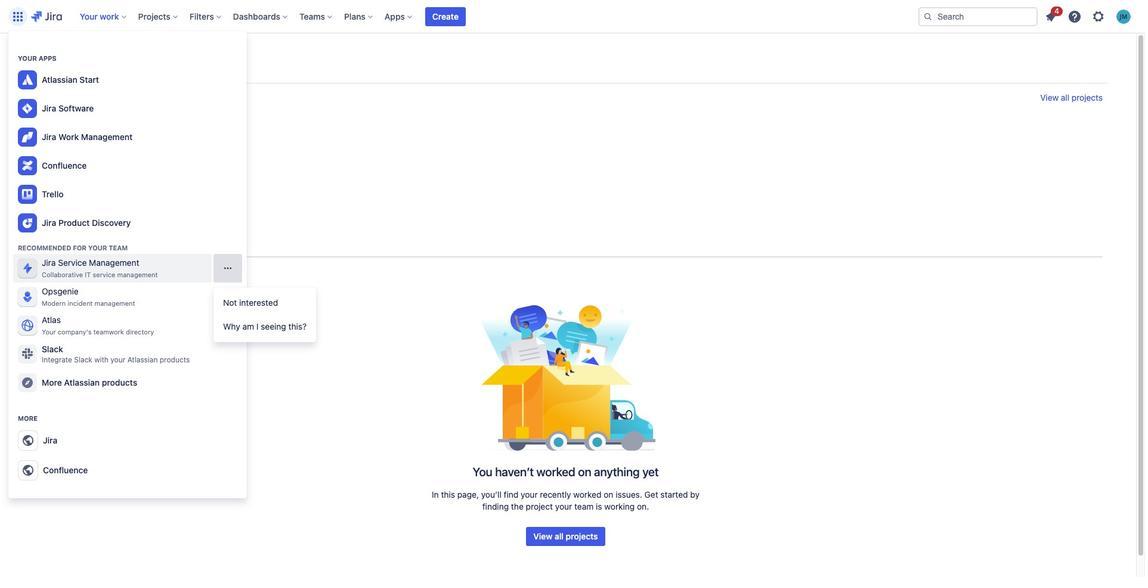 Task type: describe. For each thing, give the bounding box(es) containing it.
button group group
[[526, 528, 605, 547]]

projects inside button group group
[[566, 532, 598, 542]]

search image
[[924, 12, 933, 21]]

0 horizontal spatial view all projects link
[[526, 528, 605, 547]]

settings image
[[1092, 9, 1106, 24]]

by
[[690, 490, 700, 500]]

why
[[223, 322, 240, 332]]

0 horizontal spatial slack
[[42, 344, 63, 354]]

teams button
[[296, 7, 337, 26]]

opsgenie modern incident management
[[42, 286, 135, 307]]

assigned to me
[[119, 243, 179, 253]]

projects button
[[135, 7, 182, 26]]

Search field
[[919, 7, 1038, 26]]

teams
[[300, 11, 325, 21]]

1 horizontal spatial view all projects link
[[1041, 92, 1103, 105]]

jira service management options menu image
[[223, 264, 233, 273]]

modern
[[42, 300, 66, 307]]

products inside 'slack integrate slack with your atlassian products'
[[160, 356, 190, 365]]

2 horizontal spatial your
[[555, 502, 572, 512]]

2 vertical spatial atlassian
[[64, 378, 100, 388]]

jira link
[[13, 426, 242, 456]]

directory
[[126, 328, 154, 336]]

apps button
[[381, 7, 417, 26]]

view inside button group group
[[534, 532, 553, 542]]

incident
[[68, 300, 93, 307]]

for
[[73, 244, 86, 252]]

primary element
[[7, 0, 909, 33]]

0 vertical spatial worked
[[537, 466, 576, 479]]

viewed
[[80, 243, 109, 253]]

management for service
[[89, 258, 139, 268]]

worked
[[29, 243, 59, 253]]

your work button
[[76, 7, 131, 26]]

to
[[157, 243, 165, 253]]

plans
[[344, 11, 366, 21]]

yet
[[643, 466, 659, 479]]

jira software link
[[13, 94, 242, 123]]

anything
[[594, 466, 640, 479]]

the
[[511, 502, 524, 512]]

page,
[[457, 490, 479, 500]]

1 vertical spatial discovery
[[92, 218, 131, 228]]

your profile and settings image
[[1117, 9, 1131, 24]]

jira product discovery link
[[13, 209, 242, 237]]

atlassian start link
[[13, 66, 242, 94]]

0 vertical spatial all
[[1061, 92, 1070, 103]]

apps
[[39, 54, 57, 62]]

confluence for 1st confluence link from the top of the page
[[42, 160, 87, 171]]

assigned
[[119, 243, 155, 253]]

1 vertical spatial slack
[[74, 356, 92, 365]]

filters
[[190, 11, 214, 21]]

jira for jira product discovery
[[42, 218, 56, 228]]

you'll
[[481, 490, 502, 500]]

trello
[[42, 189, 64, 199]]

this
[[441, 490, 455, 500]]

in
[[432, 490, 439, 500]]

create button
[[425, 7, 466, 26]]

ideas
[[64, 163, 80, 170]]

dashboards
[[233, 11, 280, 21]]

more atlassian products link
[[13, 369, 242, 397]]

opsgenie
[[42, 286, 79, 297]]

create
[[432, 11, 459, 21]]

work inside popup button
[[100, 11, 119, 21]]

your apps
[[18, 54, 57, 62]]

your inside popup button
[[80, 11, 98, 21]]

dashboards button
[[229, 7, 292, 26]]

started
[[661, 490, 688, 500]]

service
[[93, 271, 115, 279]]

not interested
[[223, 298, 278, 308]]

team
[[109, 244, 128, 252]]

not interested button
[[214, 291, 316, 315]]

service
[[58, 258, 87, 268]]

in this page, you'll find your recently worked on issues. get started by finding the project your team is working on.
[[432, 490, 700, 512]]

on.
[[637, 502, 649, 512]]

1 horizontal spatial your
[[521, 490, 538, 500]]

jira service management collaborative it service management
[[42, 258, 158, 279]]

not
[[223, 298, 237, 308]]

is
[[596, 502, 602, 512]]

team
[[575, 502, 594, 512]]

group containing not interested
[[214, 288, 316, 342]]

working
[[605, 502, 635, 512]]

more for more atlassian products
[[42, 378, 62, 388]]

1 vertical spatial product
[[58, 218, 90, 228]]

4
[[1055, 6, 1060, 15]]

this?
[[289, 322, 307, 332]]

your inside atlas your company's teamwork directory
[[42, 328, 56, 336]]

tab list containing worked on
[[24, 238, 1108, 258]]

1 confluence link from the top
[[13, 152, 242, 180]]

product discovery link
[[33, 123, 165, 141]]

2 horizontal spatial projects
[[1072, 92, 1103, 103]]

collaborative
[[42, 271, 83, 279]]

interested
[[239, 298, 278, 308]]

get
[[645, 490, 658, 500]]



Task type: locate. For each thing, give the bounding box(es) containing it.
1 vertical spatial view
[[534, 532, 553, 542]]

products down 'slack integrate slack with your atlassian products'
[[102, 378, 137, 388]]

1 horizontal spatial view all projects
[[1041, 92, 1103, 103]]

management inside opsgenie modern incident management
[[95, 300, 135, 307]]

atlassian up more atlassian products link
[[127, 356, 158, 365]]

projects
[[138, 11, 171, 21]]

jira product discovery
[[42, 218, 131, 228]]

with
[[94, 356, 109, 365]]

jira work management link
[[13, 123, 242, 152]]

appswitcher icon image
[[11, 9, 25, 24]]

worked up recently
[[537, 466, 576, 479]]

your right with
[[111, 356, 125, 365]]

0 vertical spatial discovery
[[79, 132, 109, 140]]

0 vertical spatial confluence
[[42, 160, 87, 171]]

banner
[[0, 0, 1146, 33]]

on left for
[[61, 243, 71, 253]]

my
[[53, 163, 62, 170]]

more
[[42, 378, 62, 388], [18, 415, 38, 422]]

product down jira software
[[53, 132, 77, 140]]

jira image
[[31, 9, 62, 24], [31, 9, 62, 24]]

0 horizontal spatial your
[[111, 356, 125, 365]]

why am i seeing this?
[[223, 322, 307, 332]]

1 vertical spatial confluence
[[43, 465, 88, 476]]

slack up integrate
[[42, 344, 63, 354]]

view all projects link
[[1041, 92, 1103, 105], [526, 528, 605, 547]]

help image
[[1068, 9, 1082, 24]]

trello link
[[13, 180, 242, 209]]

banner containing your work
[[0, 0, 1146, 33]]

all inside button group group
[[555, 532, 564, 542]]

0 vertical spatial products
[[160, 356, 190, 365]]

jira work management
[[42, 132, 133, 142]]

discovery up the team
[[92, 218, 131, 228]]

management
[[81, 132, 133, 142], [89, 258, 139, 268]]

0 vertical spatial confluence link
[[13, 152, 242, 180]]

0 vertical spatial view
[[1041, 92, 1059, 103]]

starred
[[204, 243, 233, 253]]

atlassian image
[[20, 73, 35, 87], [20, 73, 35, 87]]

view all projects inside button group group
[[534, 532, 598, 542]]

slack integrate slack with your atlassian products
[[42, 344, 190, 365]]

0 vertical spatial product
[[53, 132, 77, 140]]

1 vertical spatial all
[[555, 532, 564, 542]]

management inside jira service management collaborative it service management
[[89, 258, 139, 268]]

1 vertical spatial worked
[[574, 490, 602, 500]]

0 vertical spatial management
[[81, 132, 133, 142]]

products up more atlassian products link
[[160, 356, 190, 365]]

start
[[80, 75, 99, 85]]

1 vertical spatial view all projects
[[534, 532, 598, 542]]

0 horizontal spatial view
[[534, 532, 553, 542]]

atlassian
[[42, 75, 77, 85], [127, 356, 158, 365], [64, 378, 100, 388]]

recommended for your team
[[18, 244, 128, 252]]

1 vertical spatial confluence link
[[13, 456, 242, 486]]

0 horizontal spatial products
[[102, 378, 137, 388]]

i
[[256, 322, 259, 332]]

2 vertical spatial on
[[604, 490, 614, 500]]

atlas your company's teamwork directory
[[42, 315, 154, 336]]

work up atlassian start
[[60, 53, 90, 69]]

2 vertical spatial your
[[555, 502, 572, 512]]

jira for jira software
[[42, 103, 56, 113]]

jira software
[[42, 103, 94, 113]]

atlas
[[42, 315, 61, 325]]

project
[[526, 502, 553, 512]]

1 vertical spatial view all projects link
[[526, 528, 605, 547]]

recommended
[[18, 244, 71, 252]]

work left the projects
[[100, 11, 119, 21]]

atlassian up recent projects
[[42, 75, 77, 85]]

0 vertical spatial atlassian
[[42, 75, 77, 85]]

you
[[473, 466, 493, 479]]

confluence link
[[13, 152, 242, 180], [13, 456, 242, 486]]

1 horizontal spatial products
[[160, 356, 190, 365]]

view
[[1041, 92, 1059, 103], [534, 532, 553, 542]]

0 vertical spatial on
[[61, 243, 71, 253]]

1 horizontal spatial view
[[1041, 92, 1059, 103]]

work
[[58, 132, 79, 142]]

1 horizontal spatial slack
[[74, 356, 92, 365]]

slack left with
[[74, 356, 92, 365]]

plans button
[[341, 7, 378, 26]]

0 vertical spatial your
[[111, 356, 125, 365]]

discovery
[[79, 132, 109, 140], [92, 218, 131, 228]]

1 vertical spatial work
[[60, 53, 90, 69]]

worked inside 'in this page, you'll find your recently worked on issues. get started by finding the project your team is working on.'
[[574, 490, 602, 500]]

your inside 'slack integrate slack with your atlassian products'
[[111, 356, 125, 365]]

1 horizontal spatial more
[[42, 378, 62, 388]]

your up project
[[521, 490, 538, 500]]

0 vertical spatial management
[[117, 271, 158, 279]]

worked up team
[[574, 490, 602, 500]]

0 vertical spatial view all projects link
[[1041, 92, 1103, 105]]

1 vertical spatial on
[[578, 466, 592, 479]]

atlassian down with
[[64, 378, 100, 388]]

recent projects
[[29, 94, 97, 104]]

apps
[[385, 11, 405, 21]]

1 horizontal spatial work
[[100, 11, 119, 21]]

worked
[[537, 466, 576, 479], [574, 490, 602, 500]]

jira for jira work management
[[42, 132, 56, 142]]

company's
[[58, 328, 92, 336]]

product
[[53, 132, 77, 140], [58, 218, 90, 228]]

recent
[[29, 94, 59, 104]]

0 horizontal spatial view all projects
[[534, 532, 598, 542]]

management down the team
[[89, 258, 139, 268]]

product up recommended for your team at the top of page
[[58, 218, 90, 228]]

1 horizontal spatial projects
[[566, 532, 598, 542]]

teamwork
[[94, 328, 124, 336]]

1 vertical spatial management
[[89, 258, 139, 268]]

0 vertical spatial view all projects
[[1041, 92, 1103, 103]]

recently
[[540, 490, 571, 500]]

software
[[58, 103, 94, 113]]

management inside jira service management collaborative it service management
[[117, 271, 158, 279]]

slack
[[42, 344, 63, 354], [74, 356, 92, 365]]

tab list
[[24, 238, 1108, 258]]

me
[[167, 243, 179, 253]]

0 horizontal spatial projects
[[62, 94, 97, 104]]

1 vertical spatial your work
[[29, 53, 90, 69]]

0 vertical spatial more
[[42, 378, 62, 388]]

1 vertical spatial more
[[18, 415, 38, 422]]

your down recently
[[555, 502, 572, 512]]

your
[[80, 11, 98, 21], [29, 53, 57, 69], [18, 54, 37, 62], [88, 244, 107, 252], [42, 328, 56, 336]]

2 horizontal spatial on
[[604, 490, 614, 500]]

1 vertical spatial products
[[102, 378, 137, 388]]

your
[[111, 356, 125, 365], [521, 490, 538, 500], [555, 502, 572, 512]]

0 horizontal spatial more
[[18, 415, 38, 422]]

1 vertical spatial management
[[95, 300, 135, 307]]

1 vertical spatial your
[[521, 490, 538, 500]]

my ideas link
[[50, 160, 165, 174]]

1 vertical spatial atlassian
[[127, 356, 158, 365]]

on left anything
[[578, 466, 592, 479]]

1 horizontal spatial all
[[1061, 92, 1070, 103]]

0 horizontal spatial on
[[61, 243, 71, 253]]

why am i seeing this? button
[[214, 315, 316, 339]]

atlassian inside 'slack integrate slack with your atlassian products'
[[127, 356, 158, 365]]

discovery down software
[[79, 132, 109, 140]]

on up working
[[604, 490, 614, 500]]

your work left the projects
[[80, 11, 119, 21]]

group
[[214, 288, 316, 342]]

on inside 'in this page, you'll find your recently worked on issues. get started by finding the project your team is working on.'
[[604, 490, 614, 500]]

your work up atlassian start
[[29, 53, 90, 69]]

0 vertical spatial work
[[100, 11, 119, 21]]

it
[[85, 271, 91, 279]]

2 confluence link from the top
[[13, 456, 242, 486]]

management for work
[[81, 132, 133, 142]]

0 vertical spatial slack
[[42, 344, 63, 354]]

your work inside popup button
[[80, 11, 119, 21]]

issues.
[[616, 490, 642, 500]]

more for more
[[18, 415, 38, 422]]

filters button
[[186, 7, 226, 26]]

work
[[100, 11, 119, 21], [60, 53, 90, 69]]

management up atlas your company's teamwork directory
[[95, 300, 135, 307]]

find
[[504, 490, 519, 500]]

am
[[242, 322, 254, 332]]

products
[[160, 356, 190, 365], [102, 378, 137, 388]]

0 horizontal spatial all
[[555, 532, 564, 542]]

more atlassian products
[[42, 378, 137, 388]]

finding
[[483, 502, 509, 512]]

haven't
[[495, 466, 534, 479]]

product discovery
[[53, 132, 109, 140]]

management up 'my ideas' link
[[81, 132, 133, 142]]

you haven't worked on anything yet
[[473, 466, 659, 479]]

1 horizontal spatial on
[[578, 466, 592, 479]]

management down assigned
[[117, 271, 158, 279]]

on
[[61, 243, 71, 253], [578, 466, 592, 479], [604, 490, 614, 500]]

jira inside jira service management collaborative it service management
[[42, 258, 56, 268]]

0 horizontal spatial work
[[60, 53, 90, 69]]

notifications image
[[1044, 9, 1058, 24]]

integrate
[[42, 356, 72, 365]]

my ideas
[[53, 163, 80, 170]]

0 vertical spatial your work
[[80, 11, 119, 21]]

confluence for second confluence link from the top of the page
[[43, 465, 88, 476]]

atlassian start
[[42, 75, 99, 85]]

projects
[[1072, 92, 1103, 103], [62, 94, 97, 104], [566, 532, 598, 542]]

worked on
[[29, 243, 71, 253]]

all
[[1061, 92, 1070, 103], [555, 532, 564, 542]]

jira
[[42, 103, 56, 113], [42, 132, 56, 142], [42, 218, 56, 228], [42, 258, 56, 268], [43, 436, 57, 446]]



Task type: vqa. For each thing, say whether or not it's contained in the screenshot.
JIRA
yes



